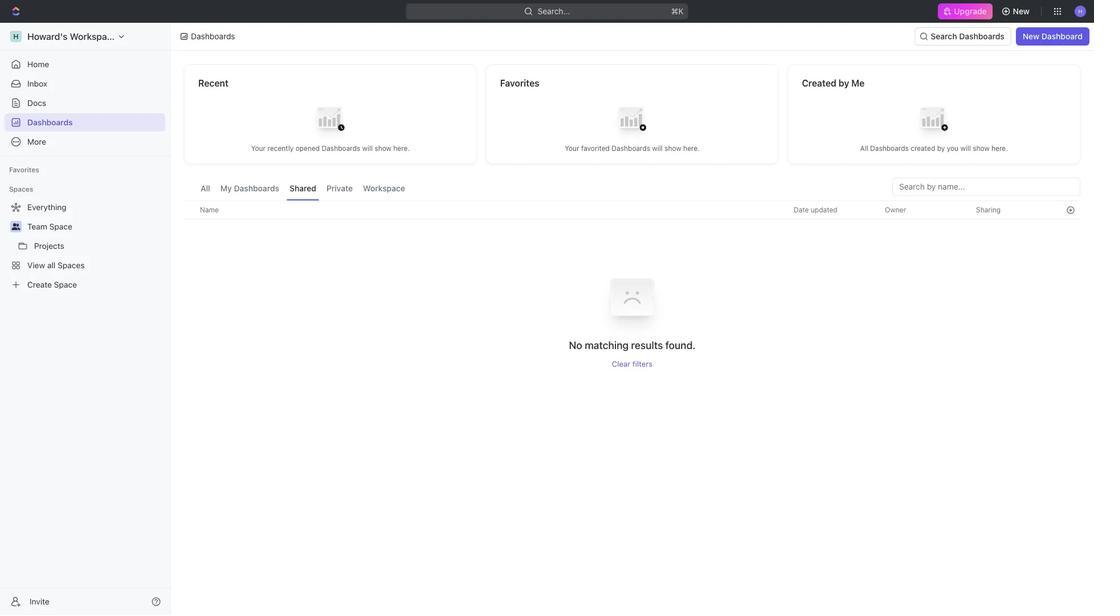 Task type: describe. For each thing, give the bounding box(es) containing it.
search...
[[538, 7, 571, 16]]

recently
[[268, 145, 294, 153]]

no matching results found. row
[[184, 264, 1081, 369]]

no recent dashboards image
[[308, 98, 353, 144]]

new button
[[998, 2, 1037, 21]]

upgrade link
[[939, 3, 993, 19]]

0 horizontal spatial spaces
[[9, 185, 33, 193]]

your recently opened dashboards will show here.
[[251, 145, 410, 153]]

clear filters
[[612, 360, 653, 369]]

dashboards left created at top
[[871, 145, 910, 153]]

everything link
[[5, 198, 163, 217]]

all for all
[[201, 184, 210, 193]]

projects link
[[34, 237, 163, 255]]

space for create space
[[54, 280, 77, 290]]

tab list containing all
[[198, 178, 408, 201]]

docs
[[27, 98, 46, 108]]

0 horizontal spatial by
[[839, 78, 850, 89]]

found.
[[666, 340, 696, 352]]

invite
[[30, 598, 49, 607]]

1 show from the left
[[375, 145, 392, 153]]

matching
[[585, 340, 629, 352]]

search
[[932, 32, 958, 41]]

workspace inside sidebar navigation
[[70, 31, 117, 42]]

sharing
[[977, 206, 1002, 214]]

shared
[[290, 184, 316, 193]]

favorites inside button
[[9, 166, 39, 174]]

no created by me dashboards image
[[912, 98, 958, 144]]

private
[[327, 184, 353, 193]]

created by me
[[803, 78, 865, 89]]

dashboards down no favorited dashboards image
[[612, 145, 651, 153]]

workspace inside button
[[363, 184, 405, 193]]

2 will from the left
[[653, 145, 663, 153]]

date updated
[[794, 206, 838, 214]]

name
[[200, 206, 219, 214]]

sidebar navigation
[[0, 23, 173, 616]]

results
[[632, 340, 663, 352]]

no
[[569, 340, 583, 352]]

view all spaces
[[27, 261, 85, 270]]

docs link
[[5, 94, 165, 112]]

date
[[794, 206, 810, 214]]

home link
[[5, 55, 165, 74]]

new dashboard button
[[1017, 27, 1090, 46]]

my
[[221, 184, 232, 193]]

3 show from the left
[[974, 145, 990, 153]]

shared button
[[287, 178, 319, 201]]

created
[[803, 78, 837, 89]]

h inside dropdown button
[[1079, 8, 1083, 14]]

row containing name
[[184, 201, 1081, 220]]

dashboards down upgrade
[[960, 32, 1005, 41]]

everything
[[27, 203, 67, 212]]

1 horizontal spatial by
[[938, 145, 946, 153]]

all
[[47, 261, 55, 270]]

home
[[27, 60, 49, 69]]

3 here. from the left
[[992, 145, 1009, 153]]

dashboards inside sidebar navigation
[[27, 118, 73, 127]]

dashboards right "my"
[[234, 184, 279, 193]]

create space
[[27, 280, 77, 290]]

dashboards link
[[5, 113, 165, 132]]

view all spaces link
[[5, 257, 163, 275]]

filters
[[633, 360, 653, 369]]

3 will from the left
[[961, 145, 972, 153]]

inbox
[[27, 79, 47, 88]]



Task type: vqa. For each thing, say whether or not it's contained in the screenshot.
the leftmost Workspace
yes



Task type: locate. For each thing, give the bounding box(es) containing it.
new down new button
[[1024, 32, 1040, 41]]

new for new dashboard
[[1024, 32, 1040, 41]]

row
[[184, 201, 1081, 220]]

all inside button
[[201, 184, 210, 193]]

0 vertical spatial h
[[1079, 8, 1083, 14]]

howard's workspace, , element
[[10, 31, 22, 42]]

updated
[[811, 206, 838, 214]]

Search by name... text field
[[900, 179, 1074, 196]]

0 horizontal spatial h
[[13, 33, 19, 40]]

tab list
[[198, 178, 408, 201]]

spaces inside view all spaces link
[[58, 261, 85, 270]]

0 horizontal spatial favorites
[[9, 166, 39, 174]]

spaces right all
[[58, 261, 85, 270]]

will
[[363, 145, 373, 153], [653, 145, 663, 153], [961, 145, 972, 153]]

dashboards down the no recent dashboards image
[[322, 145, 361, 153]]

all for all dashboards created by you will show here.
[[861, 145, 869, 153]]

new dashboard
[[1024, 32, 1084, 41]]

date updated button
[[788, 201, 845, 219]]

my dashboards button
[[218, 178, 282, 201]]

will up workspace button
[[363, 145, 373, 153]]

h button
[[1072, 2, 1090, 21]]

all dashboards created by you will show here.
[[861, 145, 1009, 153]]

workspace right private
[[363, 184, 405, 193]]

1 vertical spatial by
[[938, 145, 946, 153]]

search dashboards
[[932, 32, 1005, 41]]

0 horizontal spatial your
[[251, 145, 266, 153]]

dashboards up recent
[[191, 32, 235, 41]]

1 vertical spatial workspace
[[363, 184, 405, 193]]

h up dashboard
[[1079, 8, 1083, 14]]

more
[[27, 137, 46, 147]]

2 your from the left
[[565, 145, 580, 153]]

1 vertical spatial new
[[1024, 32, 1040, 41]]

space
[[49, 222, 72, 232], [54, 280, 77, 290]]

opened
[[296, 145, 320, 153]]

create space link
[[5, 276, 163, 294]]

1 vertical spatial spaces
[[58, 261, 85, 270]]

team space link
[[27, 218, 163, 236]]

1 horizontal spatial h
[[1079, 8, 1083, 14]]

1 horizontal spatial workspace
[[363, 184, 405, 193]]

show
[[375, 145, 392, 153], [665, 145, 682, 153], [974, 145, 990, 153]]

1 here. from the left
[[394, 145, 410, 153]]

⌘k
[[672, 7, 684, 16]]

1 vertical spatial favorites
[[9, 166, 39, 174]]

by
[[839, 78, 850, 89], [938, 145, 946, 153]]

no data image
[[599, 264, 667, 339]]

2 horizontal spatial here.
[[992, 145, 1009, 153]]

favorites button
[[5, 163, 44, 177]]

1 horizontal spatial will
[[653, 145, 663, 153]]

0 vertical spatial by
[[839, 78, 850, 89]]

1 vertical spatial all
[[201, 184, 210, 193]]

your for recent
[[251, 145, 266, 153]]

no matching results found. table
[[184, 201, 1081, 369]]

you
[[948, 145, 959, 153]]

dashboards
[[191, 32, 235, 41], [960, 32, 1005, 41], [27, 118, 73, 127], [322, 145, 361, 153], [612, 145, 651, 153], [871, 145, 910, 153], [234, 184, 279, 193]]

howard's workspace
[[27, 31, 117, 42]]

here.
[[394, 145, 410, 153], [684, 145, 700, 153], [992, 145, 1009, 153]]

will down no favorited dashboards image
[[653, 145, 663, 153]]

0 horizontal spatial workspace
[[70, 31, 117, 42]]

workspace
[[70, 31, 117, 42], [363, 184, 405, 193]]

1 vertical spatial h
[[13, 33, 19, 40]]

new inside new button
[[1014, 7, 1031, 16]]

inbox link
[[5, 75, 165, 93]]

h left howard's
[[13, 33, 19, 40]]

0 horizontal spatial will
[[363, 145, 373, 153]]

more button
[[5, 133, 165, 151]]

2 here. from the left
[[684, 145, 700, 153]]

no matching results found.
[[569, 340, 696, 352]]

0 horizontal spatial show
[[375, 145, 392, 153]]

0 vertical spatial space
[[49, 222, 72, 232]]

0 vertical spatial spaces
[[9, 185, 33, 193]]

0 vertical spatial workspace
[[70, 31, 117, 42]]

workspace up home link at the left
[[70, 31, 117, 42]]

clear filters button
[[612, 360, 653, 369]]

2 show from the left
[[665, 145, 682, 153]]

upgrade
[[955, 7, 988, 16]]

search dashboards button
[[916, 27, 1012, 46]]

1 will from the left
[[363, 145, 373, 153]]

space inside "link"
[[49, 222, 72, 232]]

1 horizontal spatial all
[[861, 145, 869, 153]]

new inside new dashboard button
[[1024, 32, 1040, 41]]

by left me
[[839, 78, 850, 89]]

new up 'new dashboard'
[[1014, 7, 1031, 16]]

user group image
[[12, 224, 20, 230]]

spaces
[[9, 185, 33, 193], [58, 261, 85, 270]]

0 vertical spatial new
[[1014, 7, 1031, 16]]

spaces down favorites button
[[9, 185, 33, 193]]

team
[[27, 222, 47, 232]]

your
[[251, 145, 266, 153], [565, 145, 580, 153]]

your left recently
[[251, 145, 266, 153]]

your left favorited on the right top
[[565, 145, 580, 153]]

1 vertical spatial space
[[54, 280, 77, 290]]

favorited
[[582, 145, 610, 153]]

will right you
[[961, 145, 972, 153]]

2 horizontal spatial will
[[961, 145, 972, 153]]

owner
[[886, 206, 907, 214]]

by left you
[[938, 145, 946, 153]]

1 horizontal spatial your
[[565, 145, 580, 153]]

1 horizontal spatial show
[[665, 145, 682, 153]]

1 horizontal spatial here.
[[684, 145, 700, 153]]

create
[[27, 280, 52, 290]]

all button
[[198, 178, 213, 201]]

1 horizontal spatial favorites
[[501, 78, 540, 89]]

space for team space
[[49, 222, 72, 232]]

private button
[[324, 178, 356, 201]]

projects
[[34, 242, 64, 251]]

space down view all spaces
[[54, 280, 77, 290]]

my dashboards
[[221, 184, 279, 193]]

view
[[27, 261, 45, 270]]

h
[[1079, 8, 1083, 14], [13, 33, 19, 40]]

space up projects
[[49, 222, 72, 232]]

0 vertical spatial favorites
[[501, 78, 540, 89]]

tree
[[5, 198, 165, 294]]

workspace button
[[361, 178, 408, 201]]

howard's
[[27, 31, 68, 42]]

new
[[1014, 7, 1031, 16], [1024, 32, 1040, 41]]

0 vertical spatial all
[[861, 145, 869, 153]]

me
[[852, 78, 865, 89]]

1 your from the left
[[251, 145, 266, 153]]

created
[[911, 145, 936, 153]]

your favorited dashboards will show here.
[[565, 145, 700, 153]]

no favorited dashboards image
[[610, 98, 656, 144]]

your for favorites
[[565, 145, 580, 153]]

clear
[[612, 360, 631, 369]]

2 horizontal spatial show
[[974, 145, 990, 153]]

favorites
[[501, 78, 540, 89], [9, 166, 39, 174]]

team space
[[27, 222, 72, 232]]

new for new
[[1014, 7, 1031, 16]]

tree inside sidebar navigation
[[5, 198, 165, 294]]

recent
[[198, 78, 229, 89]]

1 horizontal spatial spaces
[[58, 261, 85, 270]]

dashboards up more
[[27, 118, 73, 127]]

h inside sidebar navigation
[[13, 33, 19, 40]]

tree containing everything
[[5, 198, 165, 294]]

0 horizontal spatial here.
[[394, 145, 410, 153]]

0 horizontal spatial all
[[201, 184, 210, 193]]

all
[[861, 145, 869, 153], [201, 184, 210, 193]]

dashboard
[[1042, 32, 1084, 41]]



